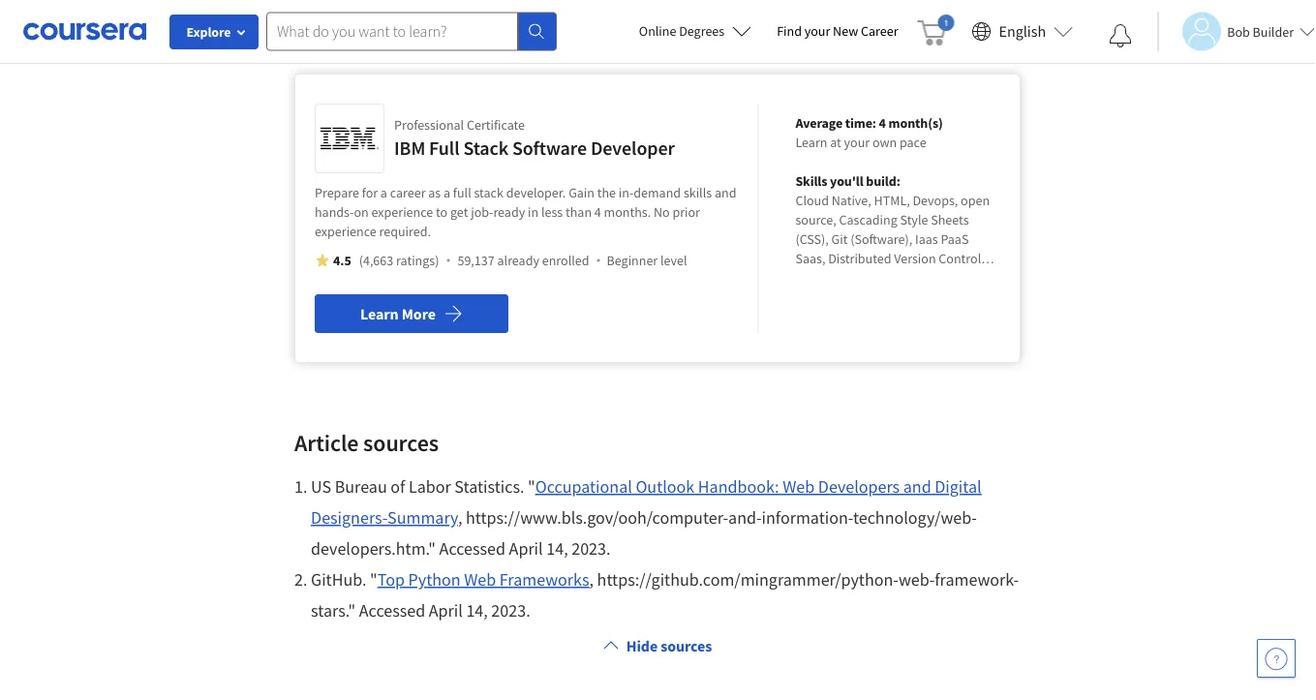 Task type: vqa. For each thing, say whether or not it's contained in the screenshot.
2nd Specialization from the right
no



Task type: describe. For each thing, give the bounding box(es) containing it.
2
[[294, 569, 303, 591]]

0 vertical spatial experience
[[371, 203, 433, 221]]

average
[[796, 114, 843, 132]]

labor
[[409, 476, 451, 498]]

1 .
[[294, 476, 311, 498]]

learn inside button
[[360, 304, 399, 323]]

ibm
[[394, 136, 425, 160]]

us bureau of labor statistics. "
[[311, 476, 535, 498]]

and inside prepare for a career as a full stack developer. gain the in-demand skills and hands-on experience to get job-ready in less than 4 months. no prior experience required.
[[715, 184, 737, 201]]

2023. inside the , https://github.com/mingrammer/python-web-framework- stars." accessed april 14, 2023.
[[491, 600, 530, 622]]

beginner level
[[607, 252, 687, 269]]

article sources
[[294, 428, 439, 457]]

ratings)
[[396, 252, 439, 269]]

skills
[[684, 184, 712, 201]]

article
[[294, 428, 359, 457]]

prior
[[673, 203, 700, 221]]

explore
[[186, 23, 231, 41]]

find your new career
[[777, 22, 898, 40]]

bob builder button
[[1158, 12, 1315, 51]]

your inside average time: 4 month(s) learn at your own pace
[[844, 134, 870, 151]]

4.5
[[333, 252, 351, 269]]

in-
[[619, 184, 634, 201]]

and-
[[728, 507, 762, 529]]

professional certificate ibm full stack software developer
[[394, 116, 675, 160]]

occupational
[[535, 476, 632, 498]]

and inside occupational outlook handbook: web developers and digital designers-summary
[[903, 476, 931, 498]]

prepare for a career as a full stack developer. gain the in-demand skills and hands-on experience to get job-ready in less than 4 months. no prior experience required.
[[315, 184, 737, 240]]

accessed inside the , https://www.bls.gov/ooh/computer-and-information-technology/web- developers.htm." accessed april 14, 2023.
[[439, 538, 506, 560]]

skills
[[796, 172, 828, 190]]

4 inside average time: 4 month(s) learn at your own pace
[[879, 114, 886, 132]]

summary
[[387, 507, 458, 529]]

job-
[[471, 203, 493, 221]]

new
[[833, 22, 858, 40]]

web-
[[899, 569, 935, 591]]

, for https://www.bls.gov/ooh/computer-
[[458, 507, 462, 529]]

less
[[541, 203, 563, 221]]

stack
[[463, 136, 509, 160]]

bob builder
[[1227, 23, 1294, 40]]

more
[[402, 304, 436, 323]]

59,137
[[458, 252, 495, 269]]

than
[[566, 203, 592, 221]]

find your new career link
[[767, 19, 908, 44]]

level
[[661, 252, 687, 269]]

sources for hide sources
[[661, 636, 712, 656]]

hide sources
[[626, 636, 712, 656]]

time:
[[845, 114, 876, 132]]

average time: 4 month(s) learn at your own pace
[[796, 114, 943, 151]]

of
[[391, 476, 405, 498]]

designers-
[[311, 507, 388, 529]]

pace
[[900, 134, 927, 151]]

, https://www.bls.gov/ooh/computer-and-information-technology/web- developers.htm." accessed april 14, 2023.
[[311, 507, 977, 560]]

builder
[[1253, 23, 1294, 40]]

online degrees button
[[624, 10, 767, 52]]

2 a from the left
[[444, 184, 450, 201]]

at
[[830, 134, 841, 151]]

month(s)
[[889, 114, 943, 132]]

developers
[[818, 476, 900, 498]]

frameworks
[[500, 569, 589, 591]]

build:
[[866, 172, 901, 190]]

4 inside prepare for a career as a full stack developer. gain the in-demand skills and hands-on experience to get job-ready in less than 4 months. no prior experience required.
[[595, 203, 601, 221]]

degrees
[[679, 22, 725, 40]]

in
[[528, 203, 539, 221]]

1 a from the left
[[381, 184, 387, 201]]

. for 2
[[303, 569, 307, 591]]

1 vertical spatial experience
[[315, 223, 377, 240]]

outlook
[[636, 476, 695, 498]]

hands-
[[315, 203, 354, 221]]

github.
[[311, 569, 367, 591]]

demand
[[634, 184, 681, 201]]

full
[[429, 136, 460, 160]]

technology/web-
[[853, 507, 977, 529]]

developer.
[[506, 184, 566, 201]]

https://www.bls.gov/ooh/computer-
[[466, 507, 728, 529]]

english button
[[964, 0, 1081, 63]]

online
[[639, 22, 676, 40]]

english
[[999, 22, 1046, 41]]

show notifications image
[[1109, 24, 1132, 47]]

get
[[450, 203, 468, 221]]

2 .
[[294, 569, 311, 591]]

14, inside the , https://www.bls.gov/ooh/computer-and-information-technology/web- developers.htm." accessed april 14, 2023.
[[546, 538, 568, 560]]

full
[[453, 184, 471, 201]]

software
[[512, 136, 587, 160]]

59,137 already enrolled
[[458, 252, 589, 269]]

accessed inside the , https://github.com/mingrammer/python-web-framework- stars." accessed april 14, 2023.
[[359, 600, 425, 622]]

digital
[[935, 476, 982, 498]]



Task type: locate. For each thing, give the bounding box(es) containing it.
, down the statistics.
[[458, 507, 462, 529]]

4.5 (4,663 ratings)
[[333, 252, 439, 269]]

. for 1
[[303, 476, 307, 498]]

0 horizontal spatial your
[[805, 22, 830, 40]]

enrolled
[[542, 252, 589, 269]]

april inside the , https://github.com/mingrammer/python-web-framework- stars." accessed april 14, 2023.
[[429, 600, 463, 622]]

learn
[[796, 134, 828, 151], [360, 304, 399, 323]]

0 vertical spatial "
[[528, 476, 535, 498]]

(4,663
[[359, 252, 393, 269]]

as
[[428, 184, 441, 201]]

2 . from the top
[[303, 569, 307, 591]]

already
[[497, 252, 539, 269]]

,
[[458, 507, 462, 529], [589, 569, 594, 591]]

1 vertical spatial ,
[[589, 569, 594, 591]]

0 horizontal spatial learn
[[360, 304, 399, 323]]

0 horizontal spatial ,
[[458, 507, 462, 529]]

python
[[408, 569, 461, 591]]

own
[[873, 134, 897, 151]]

handbook:
[[698, 476, 779, 498]]

and
[[715, 184, 737, 201], [903, 476, 931, 498]]

april down github. " top python web frameworks
[[429, 600, 463, 622]]

a
[[381, 184, 387, 201], [444, 184, 450, 201]]

1 vertical spatial .
[[303, 569, 307, 591]]

1 horizontal spatial 2023.
[[572, 538, 611, 560]]

occupational outlook handbook: web developers and digital designers-summary link
[[311, 476, 982, 529]]

to
[[436, 203, 448, 221]]

0 vertical spatial ,
[[458, 507, 462, 529]]

accessed up top python web frameworks link
[[439, 538, 506, 560]]

0 horizontal spatial 14,
[[466, 600, 488, 622]]

sources inside dropdown button
[[661, 636, 712, 656]]

a right as
[[444, 184, 450, 201]]

, https://github.com/mingrammer/python-web-framework- stars." accessed april 14, 2023.
[[311, 569, 1019, 622]]

14,
[[546, 538, 568, 560], [466, 600, 488, 622]]

2023. down https://www.bls.gov/ooh/computer-
[[572, 538, 611, 560]]

. left us on the bottom
[[303, 476, 307, 498]]

1 horizontal spatial learn
[[796, 134, 828, 151]]

0 horizontal spatial 4
[[595, 203, 601, 221]]

4 right than
[[595, 203, 601, 221]]

1 horizontal spatial your
[[844, 134, 870, 151]]

14, inside the , https://github.com/mingrammer/python-web-framework- stars." accessed april 14, 2023.
[[466, 600, 488, 622]]

your
[[805, 22, 830, 40], [844, 134, 870, 151]]

help center image
[[1265, 647, 1288, 670]]

sources for article sources
[[363, 428, 439, 457]]

0 vertical spatial 14,
[[546, 538, 568, 560]]

coursera image
[[23, 16, 146, 47]]

web
[[783, 476, 815, 498], [464, 569, 496, 591]]

1 vertical spatial april
[[429, 600, 463, 622]]

What do you want to learn? text field
[[266, 12, 518, 51]]

stars."
[[311, 600, 356, 622]]

web right python
[[464, 569, 496, 591]]

2023. down top python web frameworks link
[[491, 600, 530, 622]]

professional
[[394, 116, 464, 134]]

0 vertical spatial .
[[303, 476, 307, 498]]

online degrees
[[639, 22, 725, 40]]

web up information-
[[783, 476, 815, 498]]

list containing 1
[[294, 472, 1021, 627]]

1 horizontal spatial 14,
[[546, 538, 568, 560]]

0 horizontal spatial a
[[381, 184, 387, 201]]

hide
[[626, 636, 658, 656]]

1 list item from the top
[[294, 472, 1021, 565]]

learn left the more
[[360, 304, 399, 323]]

, inside the , https://github.com/mingrammer/python-web-framework- stars." accessed april 14, 2023.
[[589, 569, 594, 591]]

no
[[654, 203, 670, 221]]

1 horizontal spatial "
[[528, 476, 535, 498]]

1 horizontal spatial ,
[[589, 569, 594, 591]]

april up 'frameworks'
[[509, 538, 543, 560]]

developer
[[591, 136, 675, 160]]

" down the developers.htm."
[[370, 569, 377, 591]]

list item containing 1
[[294, 472, 1021, 565]]

1 vertical spatial learn
[[360, 304, 399, 323]]

prepare
[[315, 184, 359, 201]]

experience down hands-
[[315, 223, 377, 240]]

experience up required.
[[371, 203, 433, 221]]

for
[[362, 184, 378, 201]]

0 vertical spatial accessed
[[439, 538, 506, 560]]

14, down top python web frameworks link
[[466, 600, 488, 622]]

0 vertical spatial sources
[[363, 428, 439, 457]]

ready
[[493, 203, 525, 221]]

2023.
[[572, 538, 611, 560], [491, 600, 530, 622]]

certificate
[[467, 116, 525, 134]]

list item containing 2
[[294, 565, 1021, 627]]

, for https://github.com/mingrammer/python-
[[589, 569, 594, 591]]

1 horizontal spatial and
[[903, 476, 931, 498]]

1 horizontal spatial 4
[[879, 114, 886, 132]]

1 vertical spatial your
[[844, 134, 870, 151]]

top
[[377, 569, 405, 591]]

find
[[777, 22, 802, 40]]

us
[[311, 476, 331, 498]]

1 horizontal spatial sources
[[661, 636, 712, 656]]

occupational outlook handbook: web developers and digital designers-summary
[[311, 476, 982, 529]]

1 horizontal spatial web
[[783, 476, 815, 498]]

and up technology/web-
[[903, 476, 931, 498]]

stack
[[474, 184, 504, 201]]

1 vertical spatial "
[[370, 569, 377, 591]]

accessed down top
[[359, 600, 425, 622]]

learn inside average time: 4 month(s) learn at your own pace
[[796, 134, 828, 151]]

1 vertical spatial and
[[903, 476, 931, 498]]

hide sources button
[[596, 627, 720, 665]]

0 horizontal spatial accessed
[[359, 600, 425, 622]]

1 vertical spatial web
[[464, 569, 496, 591]]

career
[[390, 184, 426, 201]]

career
[[861, 22, 898, 40]]

sources up of
[[363, 428, 439, 457]]

1 . from the top
[[303, 476, 307, 498]]

learn down the average
[[796, 134, 828, 151]]

. left github.
[[303, 569, 307, 591]]

developers.htm."
[[311, 538, 436, 560]]

0 vertical spatial 4
[[879, 114, 886, 132]]

bob
[[1227, 23, 1250, 40]]

4 up own
[[879, 114, 886, 132]]

accessed
[[439, 538, 506, 560], [359, 600, 425, 622]]

, down https://www.bls.gov/ooh/computer-
[[589, 569, 594, 591]]

0 horizontal spatial april
[[429, 600, 463, 622]]

beginner
[[607, 252, 658, 269]]

sources right hide
[[661, 636, 712, 656]]

0 horizontal spatial and
[[715, 184, 737, 201]]

1 horizontal spatial a
[[444, 184, 450, 201]]

, inside the , https://www.bls.gov/ooh/computer-and-information-technology/web- developers.htm." accessed april 14, 2023.
[[458, 507, 462, 529]]

0 horizontal spatial sources
[[363, 428, 439, 457]]

" right the statistics.
[[528, 476, 535, 498]]

"
[[528, 476, 535, 498], [370, 569, 377, 591]]

1 horizontal spatial accessed
[[439, 538, 506, 560]]

14, up 'frameworks'
[[546, 538, 568, 560]]

ibm image
[[321, 109, 379, 168]]

1 horizontal spatial april
[[509, 538, 543, 560]]

0 vertical spatial and
[[715, 184, 737, 201]]

None search field
[[266, 12, 557, 51]]

on
[[354, 203, 369, 221]]

list
[[294, 472, 1021, 627]]

list item
[[294, 472, 1021, 565], [294, 565, 1021, 627]]

0 vertical spatial your
[[805, 22, 830, 40]]

0 vertical spatial learn
[[796, 134, 828, 151]]

1 vertical spatial 2023.
[[491, 600, 530, 622]]

0 vertical spatial web
[[783, 476, 815, 498]]

2 list item from the top
[[294, 565, 1021, 627]]

and right skills
[[715, 184, 737, 201]]

1 vertical spatial sources
[[661, 636, 712, 656]]

framework-
[[935, 569, 1019, 591]]

a right for
[[381, 184, 387, 201]]

1 vertical spatial 14,
[[466, 600, 488, 622]]

0 vertical spatial april
[[509, 538, 543, 560]]

1 vertical spatial 4
[[595, 203, 601, 221]]

you'll
[[830, 172, 864, 190]]

0 horizontal spatial "
[[370, 569, 377, 591]]

your down time: on the top of the page
[[844, 134, 870, 151]]

required.
[[379, 223, 431, 240]]

0 horizontal spatial 2023.
[[491, 600, 530, 622]]

2023. inside the , https://www.bls.gov/ooh/computer-and-information-technology/web- developers.htm." accessed april 14, 2023.
[[572, 538, 611, 560]]

learn more button
[[315, 294, 508, 333]]

0 horizontal spatial web
[[464, 569, 496, 591]]

github. " top python web frameworks
[[311, 569, 589, 591]]

your right find at the right of the page
[[805, 22, 830, 40]]

1
[[294, 476, 303, 498]]

the
[[597, 184, 616, 201]]

shopping cart: 1 item image
[[918, 15, 955, 46]]

skills you'll build:
[[796, 172, 901, 190]]

0 vertical spatial 2023.
[[572, 538, 611, 560]]

months.
[[604, 203, 651, 221]]

april inside the , https://www.bls.gov/ooh/computer-and-information-technology/web- developers.htm." accessed april 14, 2023.
[[509, 538, 543, 560]]

top python web frameworks link
[[377, 569, 589, 591]]

https://github.com/mingrammer/python-
[[597, 569, 899, 591]]

gain
[[569, 184, 595, 201]]

web inside occupational outlook handbook: web developers and digital designers-summary
[[783, 476, 815, 498]]

statistics.
[[455, 476, 524, 498]]

information-
[[762, 507, 853, 529]]

april
[[509, 538, 543, 560], [429, 600, 463, 622]]

1 vertical spatial accessed
[[359, 600, 425, 622]]

explore button
[[169, 15, 259, 49]]



